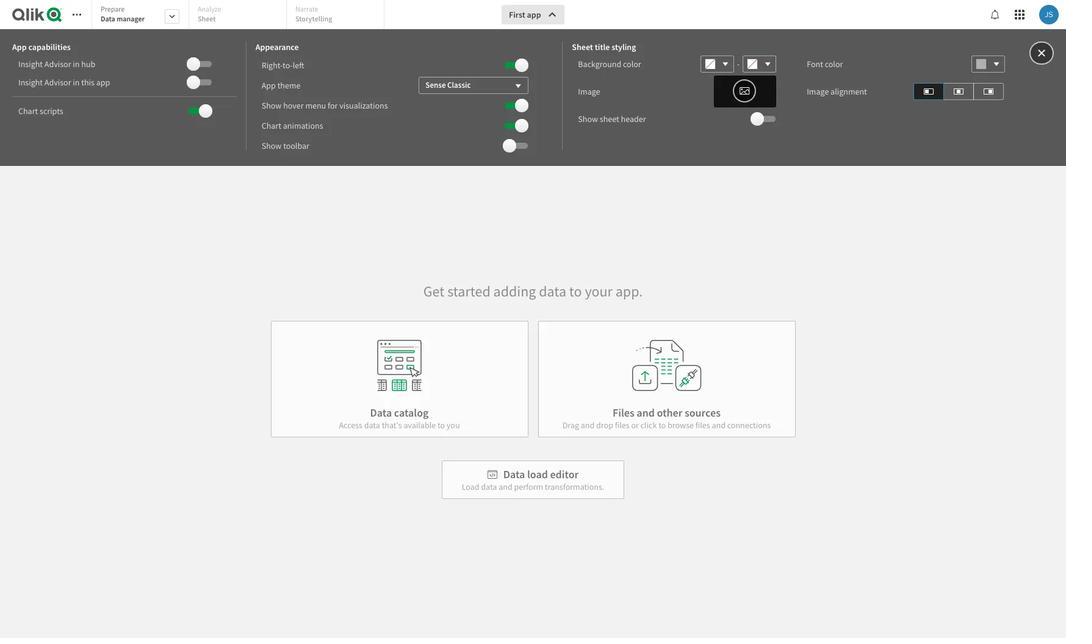 Task type: vqa. For each thing, say whether or not it's contained in the screenshot.
the topmost View all
no



Task type: locate. For each thing, give the bounding box(es) containing it.
2 advisor from the top
[[44, 77, 71, 88]]

1 horizontal spatial app
[[527, 9, 541, 20]]

appearance
[[256, 42, 299, 52]]

1 vertical spatial chart
[[262, 120, 281, 131]]

font
[[807, 59, 823, 70]]

image down font
[[807, 86, 829, 97]]

2 vertical spatial data
[[481, 482, 497, 493]]

0 vertical spatial show
[[262, 100, 282, 111]]

jacob simon image
[[1039, 5, 1059, 24]]

to left you
[[438, 420, 445, 431]]

1 vertical spatial data
[[364, 420, 380, 431]]

color down styling at the top right of the page
[[623, 59, 641, 70]]

connections
[[727, 420, 771, 431]]

manager
[[117, 14, 145, 23]]

insight advisor in this app
[[18, 77, 110, 88]]

1 vertical spatial advisor
[[44, 77, 71, 88]]

app left capabilities
[[12, 42, 27, 52]]

menu
[[305, 100, 326, 111]]

1 files from the left
[[615, 420, 630, 431]]

data inside data catalog access data that's available to you
[[364, 420, 380, 431]]

image alignment
[[807, 86, 867, 97]]

data
[[539, 282, 566, 301], [364, 420, 380, 431], [481, 482, 497, 493]]

data down prepare
[[101, 14, 115, 23]]

data right the adding at the top of page
[[539, 282, 566, 301]]

2 vertical spatial data
[[503, 468, 525, 482]]

title
[[595, 42, 610, 52]]

image for image
[[578, 86, 600, 97]]

and left perform on the bottom of the page
[[499, 482, 513, 493]]

0 vertical spatial data
[[101, 14, 115, 23]]

app for app capabilities
[[12, 42, 27, 52]]

1 advisor from the top
[[44, 59, 71, 70]]

in left hub in the top left of the page
[[73, 59, 80, 70]]

1 image from the left
[[578, 86, 600, 97]]

align center image
[[954, 84, 964, 99]]

show left hover
[[262, 100, 282, 111]]

insight for insight advisor in hub
[[18, 59, 43, 70]]

in left this at the top
[[73, 77, 80, 88]]

show
[[262, 100, 282, 111], [578, 114, 598, 125], [262, 140, 282, 151]]

1 insight from the top
[[18, 59, 43, 70]]

first
[[509, 9, 525, 20]]

image down "background"
[[578, 86, 600, 97]]

0 vertical spatial app
[[12, 42, 27, 52]]

editor
[[550, 468, 579, 482]]

files left or in the right bottom of the page
[[615, 420, 630, 431]]

1 horizontal spatial color
[[825, 59, 843, 70]]

app right "first"
[[527, 9, 541, 20]]

advisor
[[44, 59, 71, 70], [44, 77, 71, 88]]

advisor down insight advisor in hub
[[44, 77, 71, 88]]

capabilities
[[28, 42, 71, 52]]

app capabilities
[[12, 42, 71, 52]]

insight down app capabilities
[[18, 59, 43, 70]]

insight for insight advisor in this app
[[18, 77, 43, 88]]

sense
[[426, 80, 446, 90]]

to right click
[[659, 420, 666, 431]]

this
[[81, 77, 95, 88]]

0 vertical spatial insight
[[18, 59, 43, 70]]

0 horizontal spatial data
[[101, 14, 115, 23]]

show left sheet in the top right of the page
[[578, 114, 598, 125]]

1 horizontal spatial chart
[[262, 120, 281, 131]]

data catalog access data that's available to you
[[339, 406, 460, 431]]

transformations.
[[545, 482, 604, 493]]

first app
[[509, 9, 541, 20]]

you
[[447, 420, 460, 431]]

and right files
[[637, 406, 655, 420]]

1 color from the left
[[623, 59, 641, 70]]

0 horizontal spatial files
[[615, 420, 630, 431]]

insight up chart scripts
[[18, 77, 43, 88]]

app.
[[616, 282, 643, 301]]

color for font color
[[825, 59, 843, 70]]

2 files from the left
[[696, 420, 710, 431]]

app
[[12, 42, 27, 52], [262, 80, 276, 91]]

image
[[578, 86, 600, 97], [807, 86, 829, 97]]

prepare data manager
[[101, 4, 145, 23]]

show for show hover menu for visualizations
[[262, 100, 282, 111]]

to left your
[[569, 282, 582, 301]]

2 horizontal spatial to
[[659, 420, 666, 431]]

toolbar
[[0, 0, 1066, 166]]

align right image
[[984, 84, 994, 99]]

data left 'catalog'
[[370, 406, 392, 420]]

2 in from the top
[[73, 77, 80, 88]]

right-to-left
[[262, 60, 304, 70]]

0 horizontal spatial color
[[623, 59, 641, 70]]

color right font
[[825, 59, 843, 70]]

to
[[569, 282, 582, 301], [438, 420, 445, 431], [659, 420, 666, 431]]

1 vertical spatial insight
[[18, 77, 43, 88]]

insight
[[18, 59, 43, 70], [18, 77, 43, 88]]

app right this at the top
[[96, 77, 110, 88]]

files right browse
[[696, 420, 710, 431]]

data for data catalog access data that's available to you
[[370, 406, 392, 420]]

chart left scripts
[[18, 106, 38, 117]]

get started adding data to your app.
[[423, 282, 643, 301]]

data left load
[[503, 468, 525, 482]]

data load editor
[[503, 468, 579, 482]]

sense classic
[[426, 80, 471, 90]]

font color
[[807, 59, 843, 70]]

1 vertical spatial in
[[73, 77, 80, 88]]

data right load
[[481, 482, 497, 493]]

show left toolbar
[[262, 140, 282, 151]]

0 vertical spatial app
[[527, 9, 541, 20]]

hover
[[283, 100, 304, 111]]

0 horizontal spatial app
[[96, 77, 110, 88]]

0 vertical spatial chart
[[18, 106, 38, 117]]

files
[[615, 420, 630, 431], [696, 420, 710, 431]]

drag
[[563, 420, 579, 431]]

available
[[404, 420, 436, 431]]

first app button
[[502, 5, 564, 24]]

in
[[73, 59, 80, 70], [73, 77, 80, 88]]

hub
[[81, 59, 95, 70]]

2 color from the left
[[825, 59, 843, 70]]

1 vertical spatial data
[[370, 406, 392, 420]]

files
[[613, 406, 635, 420]]

2 horizontal spatial data
[[503, 468, 525, 482]]

chart scripts
[[18, 106, 63, 117]]

app
[[527, 9, 541, 20], [96, 77, 110, 88]]

0 vertical spatial data
[[539, 282, 566, 301]]

0 horizontal spatial app
[[12, 42, 27, 52]]

0 horizontal spatial chart
[[18, 106, 38, 117]]

1 horizontal spatial files
[[696, 420, 710, 431]]

1 horizontal spatial data
[[370, 406, 392, 420]]

header
[[621, 114, 646, 125]]

0 horizontal spatial image
[[578, 86, 600, 97]]

app for app theme
[[262, 80, 276, 91]]

data
[[101, 14, 115, 23], [370, 406, 392, 420], [503, 468, 525, 482]]

1 horizontal spatial image
[[807, 86, 829, 97]]

app inside button
[[527, 9, 541, 20]]

files and other sources drag and drop files or click to browse files and connections
[[563, 406, 771, 431]]

drop
[[596, 420, 613, 431]]

0 vertical spatial advisor
[[44, 59, 71, 70]]

0 horizontal spatial to
[[438, 420, 445, 431]]

and
[[637, 406, 655, 420], [581, 420, 595, 431], [712, 420, 726, 431], [499, 482, 513, 493]]

2 insight from the top
[[18, 77, 43, 88]]

chart up show toolbar
[[262, 120, 281, 131]]

background
[[578, 59, 622, 70]]

browse
[[668, 420, 694, 431]]

show sheet header
[[578, 114, 646, 125]]

sources
[[685, 406, 721, 420]]

2 horizontal spatial data
[[539, 282, 566, 301]]

toolbar
[[283, 140, 309, 151]]

started
[[448, 282, 491, 301]]

2 vertical spatial show
[[262, 140, 282, 151]]

styling
[[612, 42, 636, 52]]

color
[[623, 59, 641, 70], [825, 59, 843, 70]]

adding
[[494, 282, 536, 301]]

get started adding data to your app. application
[[0, 0, 1066, 638]]

1 in from the top
[[73, 59, 80, 70]]

2 image from the left
[[807, 86, 829, 97]]

load
[[527, 468, 548, 482]]

chart
[[18, 106, 38, 117], [262, 120, 281, 131]]

toolbar containing first app
[[0, 0, 1066, 166]]

show hover menu for visualizations
[[262, 100, 388, 111]]

data inside data catalog access data that's available to you
[[370, 406, 392, 420]]

data for data load editor
[[503, 468, 525, 482]]

sheet
[[572, 42, 593, 52]]

right-
[[262, 60, 283, 70]]

0 horizontal spatial data
[[364, 420, 380, 431]]

0 vertical spatial in
[[73, 59, 80, 70]]

1 vertical spatial app
[[262, 80, 276, 91]]

advisor down capabilities
[[44, 59, 71, 70]]

classic
[[447, 80, 471, 90]]

app left 'theme'
[[262, 80, 276, 91]]

1 vertical spatial show
[[578, 114, 598, 125]]

insight advisor in hub
[[18, 59, 95, 70]]

data for to
[[539, 282, 566, 301]]

animations
[[283, 120, 323, 131]]

1 horizontal spatial app
[[262, 80, 276, 91]]

data left that's
[[364, 420, 380, 431]]

advisor for hub
[[44, 59, 71, 70]]

scripts
[[40, 106, 63, 117]]



Task type: describe. For each thing, give the bounding box(es) containing it.
and left connections
[[712, 420, 726, 431]]

show for show toolbar
[[262, 140, 282, 151]]

load
[[462, 482, 479, 493]]

other
[[657, 406, 683, 420]]

sheet
[[600, 114, 619, 125]]

theme
[[277, 80, 301, 91]]

visualizations
[[339, 100, 388, 111]]

color for background color
[[623, 59, 641, 70]]

advisor for this
[[44, 77, 71, 88]]

1 horizontal spatial to
[[569, 282, 582, 301]]

sense classic button
[[419, 77, 529, 94]]

get
[[423, 282, 445, 301]]

data for that's
[[364, 420, 380, 431]]

click
[[641, 420, 657, 431]]

close app options image
[[1036, 46, 1047, 60]]

1 vertical spatial app
[[96, 77, 110, 88]]

left
[[293, 60, 304, 70]]

or
[[631, 420, 639, 431]]

1 horizontal spatial data
[[481, 482, 497, 493]]

to-
[[283, 60, 293, 70]]

perform
[[514, 482, 543, 493]]

for
[[328, 100, 338, 111]]

-
[[737, 59, 740, 70]]

data inside prepare data manager
[[101, 14, 115, 23]]

chart animations
[[262, 120, 323, 131]]

show toolbar
[[262, 140, 309, 151]]

in for hub
[[73, 59, 80, 70]]

app theme
[[262, 80, 301, 91]]

align left image
[[924, 84, 934, 99]]

prepare
[[101, 4, 125, 13]]

image for image alignment
[[807, 86, 829, 97]]

access
[[339, 420, 363, 431]]

and right drag
[[581, 420, 595, 431]]

in for this
[[73, 77, 80, 88]]

to inside data catalog access data that's available to you
[[438, 420, 445, 431]]

sheet title styling
[[572, 42, 636, 52]]

catalog
[[394, 406, 429, 420]]

background color
[[578, 59, 641, 70]]

load data and perform transformations.
[[462, 482, 604, 493]]

alignment
[[831, 86, 867, 97]]

to inside files and other sources drag and drop files or click to browse files and connections
[[659, 420, 666, 431]]

your
[[585, 282, 613, 301]]

that's
[[382, 420, 402, 431]]

select image image
[[739, 84, 750, 98]]

chart for chart animations
[[262, 120, 281, 131]]

chart for chart scripts
[[18, 106, 38, 117]]

show for show sheet header
[[578, 114, 598, 125]]



